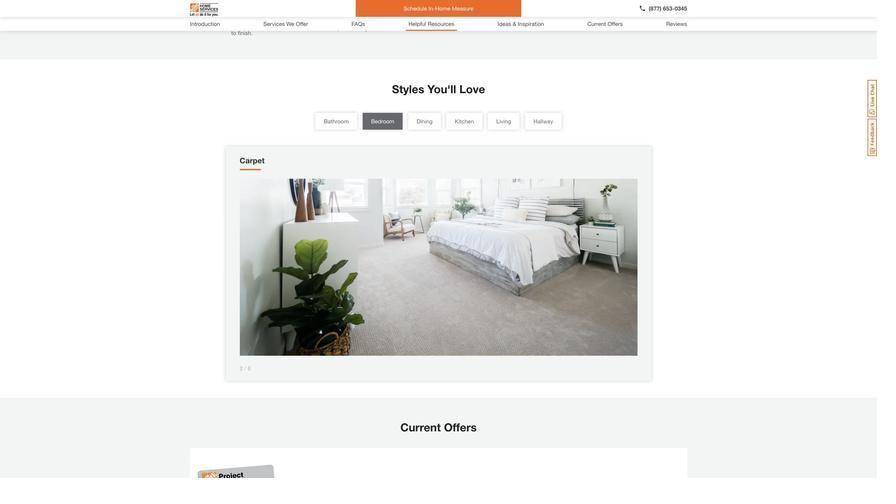 Task type: vqa. For each thing, say whether or not it's contained in the screenshot.
rightmost Tool
no



Task type: locate. For each thing, give the bounding box(es) containing it.
helpful
[[409, 20, 427, 27]]

apply now .
[[608, 16, 636, 23]]

introduction
[[190, 20, 220, 27]]

current
[[588, 20, 607, 27], [401, 421, 441, 434]]

1 horizontal spatial offers
[[608, 20, 623, 27]]

schedule
[[404, 5, 427, 12]]

6
[[248, 365, 251, 372]]

1 vertical spatial current
[[401, 421, 441, 434]]

living
[[497, 118, 512, 124]]

offers
[[608, 20, 623, 27], [444, 421, 477, 434]]

tan carpet in a bedroom. image
[[240, 179, 638, 356]]

1 vertical spatial offers
[[444, 421, 477, 434]]

styles you'll love
[[392, 82, 486, 96]]

helpful resources
[[409, 20, 455, 27]]

bedroom button
[[363, 113, 403, 130]]

in-
[[429, 5, 436, 12]]

0 horizontal spatial offers
[[444, 421, 477, 434]]

current offers
[[588, 20, 623, 27], [401, 421, 477, 434]]

(877) 653-0345
[[649, 5, 688, 12]]

/
[[245, 365, 246, 372]]

0 horizontal spatial current
[[401, 421, 441, 434]]

now
[[624, 16, 634, 23]]

0 vertical spatial current
[[588, 20, 607, 27]]

0 vertical spatial current offers
[[588, 20, 623, 27]]

carpet
[[240, 156, 265, 165]]

0345
[[675, 5, 688, 12]]

(877)
[[649, 5, 662, 12]]

reviews
[[667, 20, 688, 27]]

2 / 6
[[240, 365, 251, 372]]

1 horizontal spatial current
[[588, 20, 607, 27]]

live chat image
[[869, 80, 878, 117]]

feedback link image
[[869, 118, 878, 156]]

&
[[513, 20, 517, 27]]

0 horizontal spatial current offers
[[401, 421, 477, 434]]

services
[[264, 20, 285, 27]]

2
[[240, 365, 243, 372]]

apply now link
[[608, 16, 634, 23]]

we
[[287, 20, 295, 27]]

bedroom
[[371, 118, 395, 124]]

dining
[[417, 118, 433, 124]]



Task type: describe. For each thing, give the bounding box(es) containing it.
home
[[436, 5, 451, 12]]

living button
[[488, 113, 520, 130]]

measure
[[452, 5, 474, 12]]

kitchen button
[[447, 113, 483, 130]]

kitchen
[[455, 118, 474, 124]]

hallway button
[[526, 113, 562, 130]]

do it for you logo image
[[190, 0, 218, 19]]

653-
[[664, 5, 675, 12]]

inspiration
[[518, 20, 545, 27]]

services we offer
[[264, 20, 308, 27]]

faqs
[[352, 20, 365, 27]]

1 vertical spatial current offers
[[401, 421, 477, 434]]

0 vertical spatial offers
[[608, 20, 623, 27]]

apply
[[608, 16, 622, 23]]

styles
[[392, 82, 425, 96]]

ideas & inspiration
[[498, 20, 545, 27]]

hd credit cards; orange credit card icon image
[[190, 448, 313, 478]]

love
[[460, 82, 486, 96]]

schedule in-home measure
[[404, 5, 474, 12]]

1 horizontal spatial current offers
[[588, 20, 623, 27]]

you'll
[[428, 82, 457, 96]]

offer
[[296, 20, 308, 27]]

bathroom
[[324, 118, 349, 124]]

bathroom button
[[316, 113, 357, 130]]

.
[[634, 16, 636, 23]]

hallway
[[534, 118, 554, 124]]

ideas
[[498, 20, 512, 27]]

resources
[[428, 20, 455, 27]]

(877) 653-0345 link
[[640, 4, 688, 13]]

dining button
[[409, 113, 441, 130]]

schedule in-home measure button
[[356, 0, 522, 17]]



